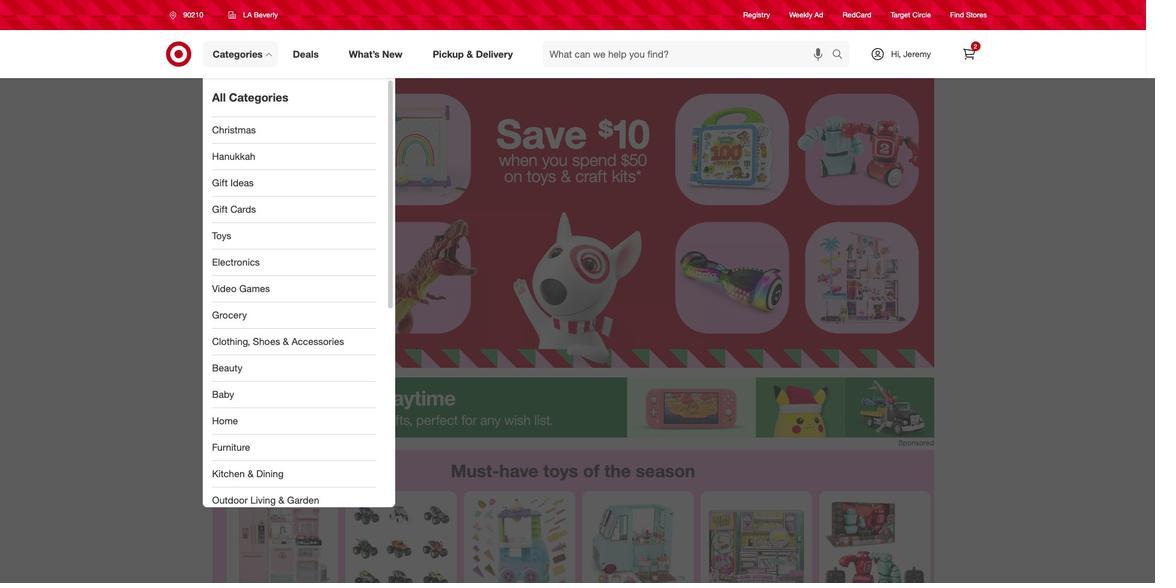 Task type: locate. For each thing, give the bounding box(es) containing it.
furniture
[[212, 442, 250, 454]]

have
[[499, 460, 538, 482]]

gift ideas
[[212, 177, 254, 189]]

& right living at the bottom left of the page
[[278, 495, 285, 507]]

dining
[[256, 468, 284, 480]]

hanukkah
[[212, 150, 255, 163]]

redcard
[[843, 10, 872, 20]]

ad
[[815, 10, 824, 20]]

find stores
[[951, 10, 987, 20]]

registry link
[[743, 10, 770, 20]]

search button
[[827, 41, 856, 70]]

target circle link
[[891, 10, 931, 20]]

0 vertical spatial gift
[[212, 177, 228, 189]]

toys inside when you spend $50 on toys & craft kits*
[[527, 166, 556, 186]]

toys left of
[[543, 460, 578, 482]]

season
[[636, 460, 695, 482]]

sponsored
[[899, 439, 934, 448]]

our generation sweet stop ice cream truck with electronics for 18" dolls - light blue image
[[587, 497, 689, 584]]

baby
[[212, 389, 234, 401]]

hi, jeremy
[[891, 49, 931, 59]]

grocery link
[[202, 303, 385, 329]]

toys link
[[202, 223, 385, 250]]

& right pickup
[[467, 48, 473, 60]]

1 vertical spatial categories
[[229, 90, 288, 104]]

delivery
[[476, 48, 513, 60]]

all
[[212, 90, 226, 104]]

all categories
[[212, 90, 288, 104]]

1 vertical spatial gift
[[212, 203, 228, 215]]

clothing, shoes & accessories link
[[202, 329, 385, 356]]

What can we help you find? suggestions appear below search field
[[542, 41, 835, 67]]

gift for gift ideas
[[212, 177, 228, 189]]

categories link
[[202, 41, 278, 67]]

find stores link
[[951, 10, 987, 20]]

gift left cards
[[212, 203, 228, 215]]

1 vertical spatial toys
[[543, 460, 578, 482]]

video
[[212, 283, 237, 295]]

play-doh kitchen creations ultimate ice cream toy truck playset image
[[468, 497, 570, 584]]

$10
[[598, 109, 650, 158]]

la beverly button
[[221, 4, 286, 26]]

0 vertical spatial categories
[[213, 48, 263, 60]]

electronics
[[212, 256, 260, 268]]

video games link
[[202, 276, 385, 303]]

gift
[[212, 177, 228, 189], [212, 203, 228, 215]]

monster jam 1:64 scale monster truck diecast 9pk image
[[350, 497, 452, 584]]

2 gift from the top
[[212, 203, 228, 215]]

toys
[[212, 230, 231, 242]]

christmas link
[[202, 117, 385, 144]]

gift for gift cards
[[212, 203, 228, 215]]

cards
[[230, 203, 256, 215]]

categories down 'la'
[[213, 48, 263, 60]]

deals
[[293, 48, 319, 60]]

outdoor living & garden link
[[202, 488, 385, 514]]

& left craft
[[561, 166, 571, 186]]

1 gift from the top
[[212, 177, 228, 189]]

of
[[583, 460, 600, 482]]

home link
[[202, 409, 385, 435]]

outdoor living & garden
[[212, 495, 319, 507]]

circle
[[913, 10, 931, 20]]

electronics link
[[202, 250, 385, 276]]

accessories
[[292, 336, 344, 348]]

gift cards link
[[202, 197, 385, 223]]

registry
[[743, 10, 770, 20]]

toys right the on
[[527, 166, 556, 186]]

find
[[951, 10, 964, 20]]

toys
[[527, 166, 556, 186], [543, 460, 578, 482]]

shoes
[[253, 336, 280, 348]]

gift left 'ideas'
[[212, 177, 228, 189]]

fao schwarz robot knockout remote control boxing set image
[[824, 497, 926, 584]]

save
[[496, 109, 587, 158]]

craft
[[575, 166, 608, 186]]

living
[[251, 495, 276, 507]]

categories
[[213, 48, 263, 60], [229, 90, 288, 104]]

clothing,
[[212, 336, 250, 348]]

categories right all
[[229, 90, 288, 104]]

kits*
[[612, 166, 642, 186]]

0 vertical spatial toys
[[527, 166, 556, 186]]

& left 'dining'
[[248, 468, 254, 480]]



Task type: vqa. For each thing, say whether or not it's contained in the screenshot.
Furniture
yes



Task type: describe. For each thing, give the bounding box(es) containing it.
90210 button
[[162, 4, 216, 26]]

90210
[[183, 10, 203, 19]]

the
[[604, 460, 631, 482]]

categories inside categories link
[[213, 48, 263, 60]]

games
[[239, 283, 270, 295]]

when
[[499, 150, 538, 170]]

$50
[[621, 150, 647, 170]]

target
[[891, 10, 911, 20]]

grocery
[[212, 309, 247, 321]]

jeremy
[[904, 49, 931, 59]]

hi,
[[891, 49, 901, 59]]

search
[[827, 49, 856, 61]]

weekly ad
[[789, 10, 824, 20]]

weekly ad link
[[789, 10, 824, 20]]

pickup
[[433, 48, 464, 60]]

you
[[542, 150, 568, 170]]

clothing, shoes & accessories
[[212, 336, 344, 348]]

redcard link
[[843, 10, 872, 20]]

furniture link
[[202, 435, 385, 462]]

gift ideas link
[[202, 170, 385, 197]]

gift cards
[[212, 203, 256, 215]]

beauty link
[[202, 356, 385, 382]]

target circle
[[891, 10, 931, 20]]

deals link
[[283, 41, 334, 67]]

must-
[[451, 460, 499, 482]]

2 link
[[956, 41, 982, 67]]

what's new
[[349, 48, 403, 60]]

must-have toys of the season
[[451, 460, 695, 482]]

la
[[243, 10, 252, 19]]

when you spend $50 on toys & craft kits*
[[499, 150, 647, 186]]

what's new link
[[339, 41, 418, 67]]

new
[[382, 48, 403, 60]]

save $10
[[496, 109, 650, 158]]

advertisement region
[[212, 378, 934, 438]]

christmas
[[212, 124, 256, 136]]

carousel region
[[212, 451, 934, 584]]

home
[[212, 415, 238, 427]]

2
[[974, 43, 977, 50]]

kitchen & dining link
[[202, 462, 385, 488]]

beverly
[[254, 10, 278, 19]]

& inside when you spend $50 on toys & craft kits*
[[561, 166, 571, 186]]

weekly
[[789, 10, 813, 20]]

beauty
[[212, 362, 242, 374]]

on
[[504, 166, 522, 186]]

stores
[[966, 10, 987, 20]]

mga's miniverse make it mini kitchen playset with uv light image
[[706, 497, 807, 584]]

ideas
[[230, 177, 254, 189]]

spend
[[572, 150, 617, 170]]

video games
[[212, 283, 270, 295]]

kitchen
[[212, 468, 245, 480]]

garden
[[287, 495, 319, 507]]

baby link
[[202, 382, 385, 409]]

pickup & delivery link
[[423, 41, 528, 67]]

disney princess style collection fresh prep gourmet kitchen image
[[231, 497, 333, 584]]

kitchen & dining
[[212, 468, 284, 480]]

outdoor
[[212, 495, 248, 507]]

pickup & delivery
[[433, 48, 513, 60]]

la beverly
[[243, 10, 278, 19]]

& right shoes
[[283, 336, 289, 348]]

toys inside 'carousel' region
[[543, 460, 578, 482]]

what's
[[349, 48, 380, 60]]

hanukkah link
[[202, 144, 385, 170]]



